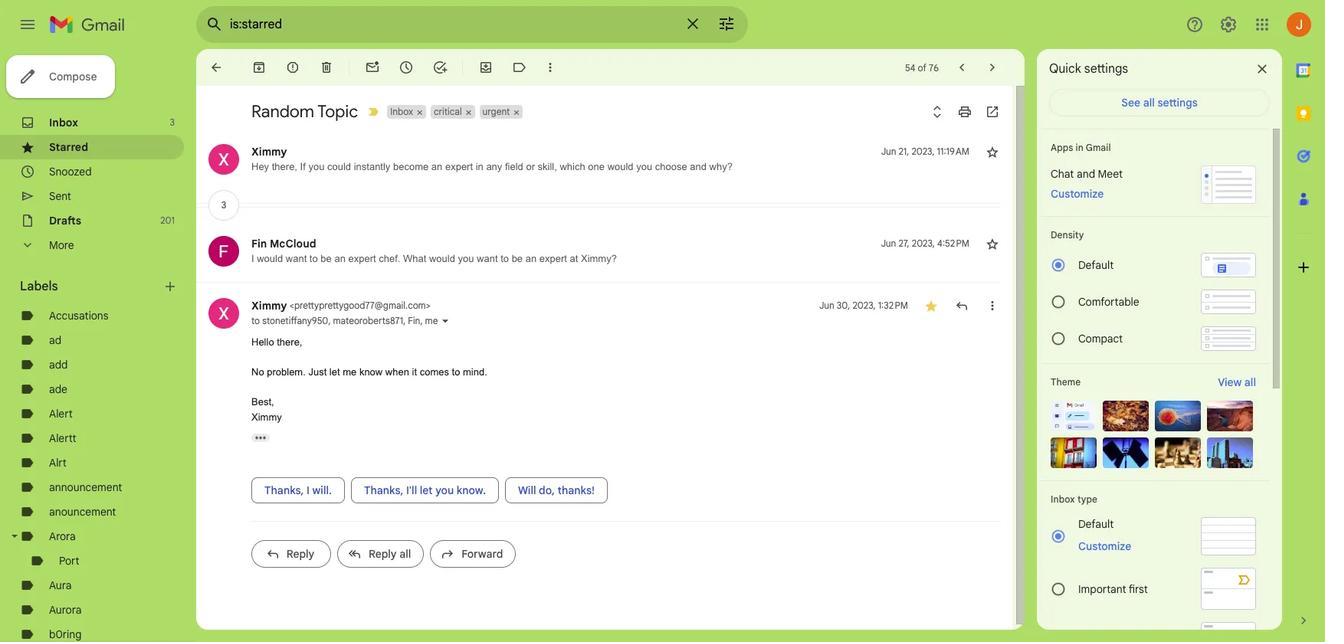 Task type: locate. For each thing, give the bounding box(es) containing it.
accusations link
[[49, 309, 109, 323]]

density
[[1051, 229, 1085, 241]]

2023, right 27,
[[912, 238, 935, 249]]

0 horizontal spatial reply
[[287, 547, 315, 561]]

1 horizontal spatial want
[[477, 253, 498, 265]]

0 horizontal spatial be
[[321, 253, 332, 265]]

field
[[505, 161, 524, 173]]

would right what
[[429, 253, 455, 265]]

customize button for default
[[1070, 538, 1141, 556]]

one
[[588, 161, 605, 173]]

show details image
[[441, 317, 450, 326]]

0 vertical spatial i
[[252, 253, 254, 265]]

starred image
[[924, 298, 939, 314]]

not starred image right 4:52 pm
[[985, 236, 1001, 252]]

ximmy for ximmy < prettyprettygood77@gmail.com >
[[252, 299, 287, 313]]

0 vertical spatial not starred image
[[985, 144, 1001, 159]]

2 vertical spatial all
[[400, 547, 411, 561]]

archive image
[[252, 60, 267, 75]]

prettyprettygood77@gmail.com
[[294, 300, 426, 311]]

2 horizontal spatial all
[[1245, 376, 1257, 390]]

1 ximmy from the top
[[252, 145, 287, 159]]

snooze image
[[399, 60, 414, 75]]

2 reply from the left
[[369, 547, 397, 561]]

1 horizontal spatial settings
[[1158, 96, 1198, 110]]

all down i'll
[[400, 547, 411, 561]]

all for see
[[1144, 96, 1155, 110]]

1 vertical spatial fin
[[408, 315, 421, 327]]

add
[[49, 358, 68, 372]]

1 horizontal spatial reply
[[369, 547, 397, 561]]

aura
[[49, 579, 72, 593]]

1 vertical spatial customize button
[[1070, 538, 1141, 556]]

1 vertical spatial me
[[343, 367, 357, 378]]

27,
[[899, 238, 910, 249]]

0 horizontal spatial thanks,
[[265, 484, 304, 498]]

aura link
[[49, 579, 72, 593]]

and left why?
[[690, 161, 707, 173]]

1 vertical spatial 3
[[221, 199, 226, 211]]

reply
[[287, 547, 315, 561], [369, 547, 397, 561]]

fin left mccloud in the left top of the page
[[252, 237, 267, 251]]

1 vertical spatial jun
[[881, 238, 897, 249]]

best, ximmy
[[252, 396, 282, 423]]

ade
[[49, 383, 67, 396]]

not starred image
[[985, 144, 1001, 159], [985, 236, 1001, 252]]

anouncement link
[[49, 505, 116, 519]]

there, down stonetiffany950 in the left of the page
[[277, 337, 302, 348]]

would right one
[[608, 161, 634, 173]]

0 vertical spatial there,
[[272, 161, 298, 173]]

search mail image
[[201, 11, 229, 38]]

2023, right 30,
[[853, 300, 876, 311]]

2 , from the left
[[403, 315, 406, 327]]

inbox up 'starred' at left top
[[49, 116, 78, 130]]

and inside chat and meet customize
[[1077, 167, 1096, 181]]

all inside see all settings button
[[1144, 96, 1155, 110]]

choose
[[655, 161, 688, 173]]

all inside view all button
[[1245, 376, 1257, 390]]

2 vertical spatial ximmy
[[252, 411, 282, 423]]

an up ximmy < prettyprettygood77@gmail.com >
[[335, 253, 346, 265]]

all inside 'reply all' link
[[400, 547, 411, 561]]

to stonetiffany950 , mateoroberts871 , fin , me
[[252, 315, 438, 327]]

0 horizontal spatial would
[[257, 253, 283, 265]]

be up ximmy < prettyprettygood77@gmail.com >
[[321, 253, 332, 265]]

1 horizontal spatial all
[[1144, 96, 1155, 110]]

thanks, left will.
[[265, 484, 304, 498]]

thanks, for thanks, i will.
[[265, 484, 304, 498]]

see all settings button
[[1050, 89, 1271, 117]]

3 , from the left
[[421, 315, 423, 327]]

mateoroberts871
[[333, 315, 403, 327]]

ximmy cell
[[252, 299, 431, 313]]

1 vertical spatial not starred image
[[985, 236, 1001, 252]]

expert left at
[[540, 253, 567, 265]]

forward link
[[430, 541, 516, 568]]

tab list
[[1283, 49, 1326, 587]]

comes
[[420, 367, 449, 378]]

i left will.
[[307, 484, 310, 498]]

ximmy for ximmy
[[252, 145, 287, 159]]

0 horizontal spatial me
[[343, 367, 357, 378]]

0 vertical spatial 2023,
[[912, 146, 935, 157]]

0 vertical spatial 3
[[170, 117, 175, 128]]

0 horizontal spatial fin
[[252, 237, 267, 251]]

i
[[252, 253, 254, 265], [307, 484, 310, 498]]

2 thanks, from the left
[[364, 484, 404, 498]]

there, left if
[[272, 161, 298, 173]]

1 vertical spatial ximmy
[[252, 299, 287, 313]]

fin left show details icon
[[408, 315, 421, 327]]

thanks, for thanks, i'll let you know.
[[364, 484, 404, 498]]

support image
[[1186, 15, 1205, 34]]

customize up important
[[1079, 540, 1132, 554]]

1 horizontal spatial 3
[[221, 199, 226, 211]]

1 vertical spatial 2023,
[[912, 238, 935, 249]]

best,
[[252, 396, 274, 408]]

be left at
[[512, 253, 523, 265]]

me left show details icon
[[425, 315, 438, 327]]

default up comfortable
[[1079, 258, 1114, 272]]

drafts
[[49, 214, 81, 228]]

1 thanks, from the left
[[265, 484, 304, 498]]

0 horizontal spatial an
[[335, 253, 346, 265]]

me left 'know'
[[343, 367, 357, 378]]

view all
[[1219, 376, 1257, 390]]

critical button
[[431, 105, 464, 119]]

let right "just"
[[330, 367, 340, 378]]

0 vertical spatial ximmy
[[252, 145, 287, 159]]

1 horizontal spatial inbox
[[390, 106, 413, 117]]

no
[[252, 367, 264, 378]]

1 vertical spatial default
[[1079, 518, 1114, 531]]

inbox inside labels navigation
[[49, 116, 78, 130]]

inbox for inbox type
[[1051, 494, 1076, 505]]

when
[[386, 367, 409, 378]]

3 inside labels navigation
[[170, 117, 175, 128]]

could
[[327, 161, 351, 173]]

ximmy down best,
[[252, 411, 282, 423]]

0 horizontal spatial 3
[[170, 117, 175, 128]]

reply for reply all
[[369, 547, 397, 561]]

0 horizontal spatial inbox
[[49, 116, 78, 130]]

compact
[[1079, 332, 1123, 346]]

1 default from the top
[[1079, 258, 1114, 272]]

want down mccloud in the left top of the page
[[286, 253, 307, 265]]

2 ximmy from the top
[[252, 299, 287, 313]]

reply down thanks, i'll let you know. button
[[369, 547, 397, 561]]

want
[[286, 253, 307, 265], [477, 253, 498, 265]]

you left "know."
[[436, 484, 454, 498]]

hey
[[252, 161, 269, 173]]

list
[[196, 129, 1001, 580]]

theme
[[1051, 376, 1081, 388]]

let right i'll
[[420, 484, 433, 498]]

1 vertical spatial i
[[307, 484, 310, 498]]

thanks, i'll let you know.
[[364, 484, 486, 498]]

port link
[[59, 554, 79, 568]]

compose button
[[6, 55, 115, 98]]

settings inside button
[[1158, 96, 1198, 110]]

jun left 27,
[[881, 238, 897, 249]]

add to tasks image
[[432, 60, 448, 75]]

2023, inside cell
[[853, 300, 876, 311]]

thanks, left i'll
[[364, 484, 404, 498]]

1 horizontal spatial ,
[[403, 315, 406, 327]]

jun left 21,
[[882, 146, 897, 157]]

jun inside cell
[[820, 300, 835, 311]]

1 vertical spatial there,
[[277, 337, 302, 348]]

b0ring link
[[49, 628, 82, 642]]

customize inside chat and meet customize
[[1051, 187, 1104, 201]]

all right see
[[1144, 96, 1155, 110]]

1 vertical spatial settings
[[1158, 96, 1198, 110]]

2 horizontal spatial ,
[[421, 315, 423, 327]]

1 horizontal spatial i
[[307, 484, 310, 498]]

ximmy left <
[[252, 299, 287, 313]]

list containing ximmy
[[196, 129, 1001, 580]]

jun left 30,
[[820, 300, 835, 311]]

or
[[526, 161, 535, 173]]

3 inside dropdown button
[[221, 199, 226, 211]]

back to starred image
[[209, 60, 224, 75]]

54
[[905, 62, 916, 73]]

older image
[[985, 60, 1001, 75]]

i down fin mccloud
[[252, 253, 254, 265]]

settings right quick
[[1085, 61, 1129, 77]]

display density element
[[1051, 229, 1257, 241]]

0 vertical spatial customize
[[1051, 187, 1104, 201]]

instantly
[[354, 161, 391, 173]]

in
[[1076, 142, 1084, 153], [476, 161, 484, 173]]

aurora
[[49, 603, 82, 617]]

all
[[1144, 96, 1155, 110], [1245, 376, 1257, 390], [400, 547, 411, 561]]

move to inbox image
[[478, 60, 494, 75]]

settings right see
[[1158, 96, 1198, 110]]

0 horizontal spatial all
[[400, 547, 411, 561]]

1 reply from the left
[[287, 547, 315, 561]]

mccloud
[[270, 237, 316, 251]]

problem.
[[267, 367, 306, 378]]

you right if
[[309, 161, 325, 173]]

1 horizontal spatial be
[[512, 253, 523, 265]]

comfortable
[[1079, 295, 1140, 309]]

2 default from the top
[[1079, 518, 1114, 531]]

i would want to be an expert chef. what would you want to be an expert at ximmy?
[[252, 253, 617, 265]]

in right apps
[[1076, 142, 1084, 153]]

want right what
[[477, 253, 498, 265]]

1 horizontal spatial in
[[1076, 142, 1084, 153]]

quick settings
[[1050, 61, 1129, 77]]

0 vertical spatial in
[[1076, 142, 1084, 153]]

an right 'become'
[[432, 161, 443, 173]]

2 want from the left
[[477, 253, 498, 265]]

0 vertical spatial me
[[425, 315, 438, 327]]

inbox inside button
[[390, 106, 413, 117]]

None search field
[[196, 6, 748, 43]]

1 not starred image from the top
[[985, 144, 1001, 159]]

inbox down snooze "icon"
[[390, 106, 413, 117]]

jun for fin mccloud
[[881, 238, 897, 249]]

1 horizontal spatial let
[[420, 484, 433, 498]]

clear search image
[[678, 8, 709, 39]]

0 horizontal spatial i
[[252, 253, 254, 265]]

alertt
[[49, 432, 76, 446]]

2023,
[[912, 146, 935, 157], [912, 238, 935, 249], [853, 300, 876, 311]]

i inside button
[[307, 484, 310, 498]]

chef.
[[379, 253, 401, 265]]

2 be from the left
[[512, 253, 523, 265]]

of
[[918, 62, 927, 73]]

0 vertical spatial customize button
[[1042, 185, 1114, 203]]

expert left chef.
[[348, 253, 376, 265]]

me
[[425, 315, 438, 327], [343, 367, 357, 378]]

all right view
[[1245, 376, 1257, 390]]

0 vertical spatial default
[[1079, 258, 1114, 272]]

0 horizontal spatial want
[[286, 253, 307, 265]]

0 horizontal spatial and
[[690, 161, 707, 173]]

you left "choose"
[[637, 161, 653, 173]]

0 horizontal spatial settings
[[1085, 61, 1129, 77]]

1 horizontal spatial and
[[1077, 167, 1096, 181]]

2 horizontal spatial inbox
[[1051, 494, 1076, 505]]

customize button down chat
[[1042, 185, 1114, 203]]

be
[[321, 253, 332, 265], [512, 253, 523, 265]]

1 vertical spatial let
[[420, 484, 433, 498]]

0 vertical spatial let
[[330, 367, 340, 378]]

customize down chat
[[1051, 187, 1104, 201]]

an left at
[[526, 253, 537, 265]]

see
[[1122, 96, 1141, 110]]

0 vertical spatial fin
[[252, 237, 267, 251]]

expert left the any
[[445, 161, 473, 173]]

and right chat
[[1077, 167, 1096, 181]]

what
[[403, 253, 427, 265]]

will do, thanks!
[[518, 484, 595, 498]]

2 vertical spatial 2023,
[[853, 300, 876, 311]]

1 horizontal spatial thanks,
[[364, 484, 404, 498]]

announcement link
[[49, 481, 122, 495]]

ximmy
[[252, 145, 287, 159], [252, 299, 287, 313], [252, 411, 282, 423]]

2 vertical spatial jun
[[820, 300, 835, 311]]

quick
[[1050, 61, 1082, 77]]

reply all link
[[337, 541, 424, 568]]

i'll
[[406, 484, 417, 498]]

1 vertical spatial customize
[[1079, 540, 1132, 554]]

0 horizontal spatial in
[[476, 161, 484, 173]]

to down mccloud in the left top of the page
[[310, 253, 318, 265]]

0 vertical spatial jun
[[882, 146, 897, 157]]

1 vertical spatial all
[[1245, 376, 1257, 390]]

know.
[[457, 484, 486, 498]]

just
[[309, 367, 327, 378]]

chat and meet customize
[[1051, 167, 1123, 201]]

reply down the thanks, i will.
[[287, 547, 315, 561]]

2 horizontal spatial would
[[608, 161, 634, 173]]

inbox left type
[[1051, 494, 1076, 505]]

sent
[[49, 189, 71, 203]]

alrt link
[[49, 456, 67, 470]]

1 vertical spatial in
[[476, 161, 484, 173]]

would down fin mccloud
[[257, 253, 283, 265]]

it
[[412, 367, 417, 378]]

urgent button
[[480, 105, 512, 119]]

2023, right 21,
[[912, 146, 935, 157]]

all for reply
[[400, 547, 411, 561]]

important
[[1079, 582, 1127, 596]]

,
[[329, 315, 331, 327], [403, 315, 406, 327], [421, 315, 423, 327]]

labels
[[20, 279, 58, 294]]

default down type
[[1079, 518, 1114, 531]]

starred link
[[49, 140, 88, 154]]

in left the any
[[476, 161, 484, 173]]

why?
[[710, 161, 733, 173]]

customize button up important
[[1070, 538, 1141, 556]]

54 of 76
[[905, 62, 939, 73]]

0 horizontal spatial let
[[330, 367, 340, 378]]

accusations
[[49, 309, 109, 323]]

not starred image right 11:19 am
[[985, 144, 1001, 159]]

4:52 pm
[[938, 238, 970, 249]]

0 horizontal spatial ,
[[329, 315, 331, 327]]

2 not starred image from the top
[[985, 236, 1001, 252]]

ximmy up hey
[[252, 145, 287, 159]]

chat
[[1051, 167, 1075, 181]]

customize button
[[1042, 185, 1114, 203], [1070, 538, 1141, 556]]

0 vertical spatial all
[[1144, 96, 1155, 110]]

you inside thanks, i'll let you know. button
[[436, 484, 454, 498]]

reply for reply
[[287, 547, 315, 561]]



Task type: vqa. For each thing, say whether or not it's contained in the screenshot.
responder related to on
no



Task type: describe. For each thing, give the bounding box(es) containing it.
will do, thanks! button
[[505, 478, 608, 504]]

3 button
[[209, 190, 239, 221]]

jun 27, 2023, 4:52 pm
[[881, 238, 970, 249]]

>
[[426, 300, 431, 311]]

1 horizontal spatial fin
[[408, 315, 421, 327]]

jun for ximmy
[[882, 146, 897, 157]]

customize button for chat and meet
[[1042, 185, 1114, 203]]

if
[[300, 161, 306, 173]]

1 horizontal spatial an
[[432, 161, 443, 173]]

first
[[1129, 582, 1149, 596]]

3 ximmy from the top
[[252, 411, 282, 423]]

0 vertical spatial settings
[[1085, 61, 1129, 77]]

inbox for inbox button
[[390, 106, 413, 117]]

anouncement
[[49, 505, 116, 519]]

there, for hello
[[277, 337, 302, 348]]

jun 27, 2023, 4:52 pm cell
[[881, 236, 970, 252]]

thanks, i will.
[[265, 484, 332, 498]]

you right what
[[458, 253, 474, 265]]

to left at
[[501, 253, 509, 265]]

show trimmed content image
[[252, 434, 270, 442]]

1 , from the left
[[329, 315, 331, 327]]

not starred image for fin mccloud
[[985, 236, 1001, 252]]

report spam image
[[285, 60, 301, 75]]

2 horizontal spatial an
[[526, 253, 537, 265]]

meet
[[1099, 167, 1123, 181]]

advanced search options image
[[712, 8, 742, 39]]

to left mind.
[[452, 367, 460, 378]]

ximmy?
[[581, 253, 617, 265]]

type
[[1078, 494, 1098, 505]]

any
[[486, 161, 503, 173]]

Not starred checkbox
[[985, 144, 1001, 159]]

Starred checkbox
[[924, 298, 939, 314]]

2023, for fin mccloud
[[912, 238, 935, 249]]

b0ring
[[49, 628, 82, 642]]

stonetiffany950
[[262, 315, 329, 327]]

labels image
[[512, 60, 528, 75]]

inbox for "inbox" link
[[49, 116, 78, 130]]

ad
[[49, 334, 61, 347]]

thanks, i'll let you know. button
[[351, 478, 499, 504]]

jun 21, 2023, 11:19 am
[[882, 146, 970, 157]]

newer image
[[955, 60, 970, 75]]

apps
[[1051, 142, 1074, 153]]

1 horizontal spatial me
[[425, 315, 438, 327]]

more button
[[0, 233, 184, 258]]

reply link
[[252, 541, 331, 568]]

drafts link
[[49, 214, 81, 228]]

labels heading
[[20, 279, 163, 294]]

201
[[160, 215, 175, 226]]

jun 30, 2023, 1:32 pm cell
[[820, 298, 909, 314]]

snoozed link
[[49, 165, 92, 179]]

view all button
[[1209, 373, 1266, 392]]

ximmy < prettyprettygood77@gmail.com >
[[252, 299, 431, 313]]

Search mail text field
[[230, 17, 675, 32]]

labels navigation
[[0, 49, 196, 643]]

1 horizontal spatial expert
[[445, 161, 473, 173]]

sent link
[[49, 189, 71, 203]]

aurora link
[[49, 603, 82, 617]]

announcement
[[49, 481, 122, 495]]

main menu image
[[18, 15, 37, 34]]

alert link
[[49, 407, 73, 421]]

11:19 am
[[937, 146, 970, 157]]

critical
[[434, 106, 462, 117]]

theme element
[[1051, 375, 1081, 390]]

all for view
[[1245, 376, 1257, 390]]

thanks!
[[558, 484, 595, 498]]

settings image
[[1220, 15, 1238, 34]]

gmail image
[[49, 9, 133, 40]]

not starred image for ximmy
[[985, 144, 1001, 159]]

2023, for ximmy
[[912, 146, 935, 157]]

more
[[49, 238, 74, 252]]

1 want from the left
[[286, 253, 307, 265]]

0 horizontal spatial expert
[[348, 253, 376, 265]]

jun 21, 2023, 11:19 am cell
[[882, 144, 970, 159]]

gmail
[[1086, 142, 1112, 153]]

76
[[929, 62, 939, 73]]

to up hello
[[252, 315, 260, 327]]

become
[[393, 161, 429, 173]]

customize inside button
[[1079, 540, 1132, 554]]

quick settings element
[[1050, 61, 1129, 89]]

port
[[59, 554, 79, 568]]

will.
[[313, 484, 332, 498]]

view
[[1219, 376, 1242, 390]]

random topic
[[252, 101, 358, 122]]

delete image
[[319, 60, 334, 75]]

arora link
[[49, 530, 76, 544]]

at
[[570, 253, 578, 265]]

<
[[290, 300, 294, 311]]

forward
[[462, 547, 503, 561]]

hello there,
[[252, 337, 302, 348]]

fin mccloud
[[252, 237, 316, 251]]

21,
[[899, 146, 910, 157]]

jun 30, 2023, 1:32 pm
[[820, 300, 909, 311]]

starred
[[49, 140, 88, 154]]

inbox button
[[387, 105, 415, 119]]

1:32 pm
[[878, 300, 909, 311]]

there, for hey
[[272, 161, 298, 173]]

compose
[[49, 70, 97, 84]]

inbox type
[[1051, 494, 1098, 505]]

thanks, i will. button
[[252, 478, 345, 504]]

inbox type element
[[1051, 494, 1257, 505]]

reply all
[[369, 547, 411, 561]]

Not starred checkbox
[[985, 236, 1001, 252]]

ad link
[[49, 334, 61, 347]]

arora
[[49, 530, 76, 544]]

1 horizontal spatial would
[[429, 253, 455, 265]]

more image
[[543, 60, 558, 75]]

1 be from the left
[[321, 253, 332, 265]]

let inside button
[[420, 484, 433, 498]]

2 horizontal spatial expert
[[540, 253, 567, 265]]

which
[[560, 161, 586, 173]]

topic
[[318, 101, 358, 122]]

inbox link
[[49, 116, 78, 130]]



